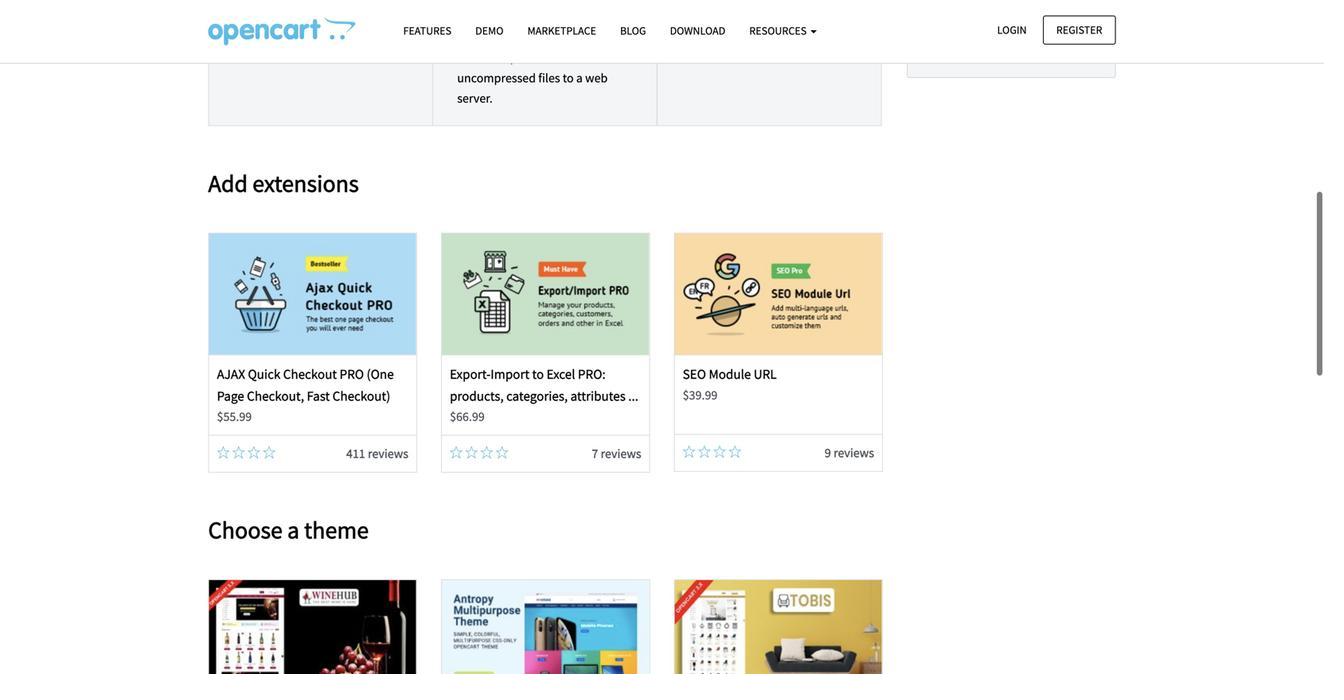 Task type: vqa. For each thing, say whether or not it's contained in the screenshot.
add
yes



Task type: describe. For each thing, give the bounding box(es) containing it.
7 reviews
[[592, 446, 641, 462]]

choose a theme
[[208, 515, 369, 545]]

register
[[1057, 23, 1103, 37]]

9 reviews
[[825, 445, 874, 461]]

download
[[670, 23, 726, 38]]

winehub opencart responsive theme (bar, restaurant, club) image
[[209, 581, 416, 675]]

(one
[[367, 366, 394, 383]]

import
[[491, 366, 530, 383]]

login link
[[984, 16, 1041, 45]]

page
[[217, 388, 244, 404]]

...
[[628, 388, 639, 404]]

extensions
[[253, 169, 359, 198]]

a
[[287, 515, 299, 545]]

resources link
[[738, 17, 829, 45]]

suggested)
[[955, 34, 1013, 50]]

9
[[825, 445, 831, 461]]

ajax
[[217, 366, 245, 383]]

export-import to excel pro: products, categories, attributes ... $66.99
[[450, 366, 639, 425]]

to
[[532, 366, 544, 383]]

checkout
[[283, 366, 337, 383]]

categories,
[[506, 388, 568, 404]]

resources
[[750, 23, 809, 38]]

fast
[[307, 388, 330, 404]]

antropy multipurpose theme image
[[442, 581, 649, 675]]

features link
[[391, 17, 463, 45]]

pro
[[340, 366, 364, 383]]

export-import to excel pro: products, categories, attributes ... image
[[442, 234, 649, 355]]

7
[[592, 446, 598, 462]]

reviews for export-import to excel pro: products, categories, attributes ...
[[601, 446, 641, 462]]

attributes
[[571, 388, 626, 404]]

$66.99
[[450, 409, 485, 425]]

reviews for ajax quick checkout pro (one page checkout, fast checkout)
[[368, 446, 409, 462]]

database
[[954, 13, 1004, 29]]

products,
[[450, 388, 504, 404]]

demo
[[475, 23, 504, 38]]

reviews for seo module url
[[834, 445, 874, 461]]

seo
[[683, 366, 706, 383]]

login
[[997, 23, 1027, 37]]

demo link
[[463, 17, 516, 45]]

(mysqli
[[1006, 13, 1050, 29]]

choose
[[208, 515, 283, 545]]

411 reviews
[[346, 446, 409, 462]]



Task type: locate. For each thing, give the bounding box(es) containing it.
url
[[754, 366, 777, 383]]

seo module url image
[[675, 234, 882, 355]]

reviews right 411
[[368, 446, 409, 462]]

excel
[[547, 366, 575, 383]]

database (mysqli suggested)
[[954, 13, 1050, 50]]

411
[[346, 446, 365, 462]]

marketplace link
[[516, 17, 608, 45]]

opencart - downloads image
[[208, 17, 356, 45]]

seo module url $39.99
[[683, 366, 777, 403]]

ajax quick checkout pro (one page checkout, fast checkout) $55.99
[[217, 366, 394, 425]]

marketplace
[[528, 23, 596, 38]]

seo module url link
[[683, 366, 777, 383]]

0 horizontal spatial reviews
[[368, 446, 409, 462]]

ajax quick checkout pro (one page checkout, fast checkout) image
[[209, 234, 416, 355]]

reviews right 7
[[601, 446, 641, 462]]

blog
[[620, 23, 646, 38]]

$55.99
[[217, 409, 252, 425]]

checkout,
[[247, 388, 304, 404]]

theme
[[304, 515, 369, 545]]

features
[[403, 23, 452, 38]]

star light o image
[[683, 446, 696, 458], [698, 446, 711, 458], [729, 446, 742, 458], [450, 446, 463, 459], [481, 446, 493, 459]]

add extensions
[[208, 169, 359, 198]]

tobis furniture ecommrce opencart website template image
[[675, 581, 882, 675]]

ajax quick checkout pro (one page checkout, fast checkout) link
[[217, 366, 394, 404]]

quick
[[248, 366, 281, 383]]

pro:
[[578, 366, 606, 383]]

download link
[[658, 17, 738, 45]]

reviews
[[834, 445, 874, 461], [368, 446, 409, 462], [601, 446, 641, 462]]

blog link
[[608, 17, 658, 45]]

export-import to excel pro: products, categories, attributes ... link
[[450, 366, 639, 404]]

$39.99
[[683, 387, 718, 403]]

2 horizontal spatial reviews
[[834, 445, 874, 461]]

1 horizontal spatial reviews
[[601, 446, 641, 462]]

checkout)
[[333, 388, 390, 404]]

module
[[709, 366, 751, 383]]

reviews right "9"
[[834, 445, 874, 461]]

add
[[208, 169, 248, 198]]

export-
[[450, 366, 491, 383]]

star light o image
[[713, 446, 726, 458], [217, 446, 230, 459], [232, 446, 245, 459], [248, 446, 260, 459], [263, 446, 276, 459], [465, 446, 478, 459], [496, 446, 509, 459]]

register link
[[1043, 16, 1116, 45]]



